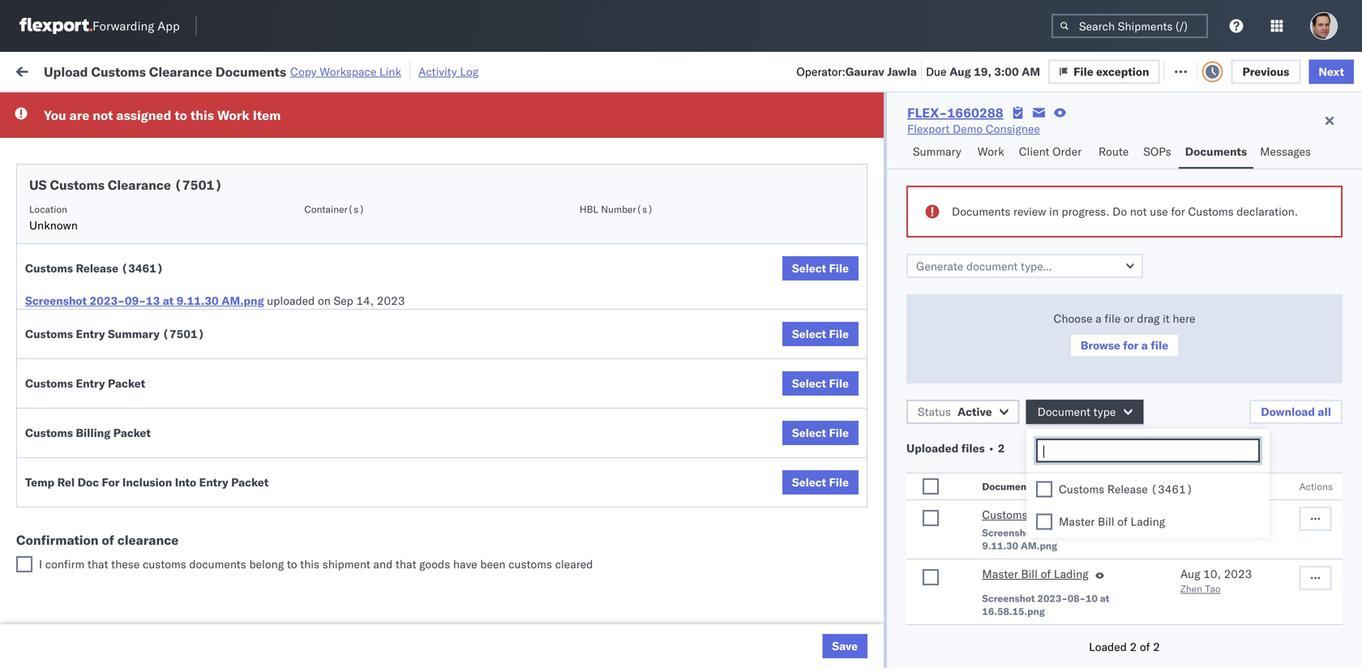 Task type: vqa. For each thing, say whether or not it's contained in the screenshot.
bottommost (7501)
yes



Task type: locate. For each thing, give the bounding box(es) containing it.
hbl number(s)
[[580, 203, 653, 215]]

1 vertical spatial status
[[918, 405, 951, 419]]

10:30 pm est, feb 21, 2023
[[261, 305, 415, 319]]

bicu1234565, demu1232567 up the 08-
[[999, 554, 1164, 568]]

0 vertical spatial entry
[[76, 327, 105, 341]]

ca down temp
[[37, 490, 53, 504]]

in
[[242, 101, 251, 113]]

los for first confirm pickup from los angeles, ca 'button' from the bottom of the page
[[146, 367, 164, 381]]

3:30 pm est, feb 17, 2023 down "deadline" button at the top of the page
[[261, 162, 408, 176]]

0 horizontal spatial customs
[[143, 557, 186, 571]]

work
[[176, 63, 204, 77], [217, 107, 250, 123], [978, 144, 1004, 159]]

4 flex-1911466 from the top
[[895, 626, 979, 640]]

0 vertical spatial schedule pickup from los angeles, ca button
[[37, 259, 230, 293]]

4 ca from the top
[[37, 490, 53, 504]]

numbers for container numbers
[[999, 139, 1039, 151]]

2 vertical spatial 2:59
[[261, 554, 286, 568]]

batch action button
[[1247, 58, 1353, 82]]

documents inside "button"
[[1185, 144, 1247, 159]]

resize handle column header for flex id
[[971, 126, 991, 668]]

resize handle column header
[[232, 126, 251, 668], [412, 126, 431, 668], [469, 126, 488, 668], [574, 126, 594, 668], [680, 126, 699, 668], [842, 126, 861, 668], [971, 126, 991, 668], [1077, 126, 1096, 668], [1280, 126, 1299, 668], [1333, 126, 1353, 668]]

2023 left snooze
[[380, 126, 408, 140]]

client name
[[602, 133, 656, 145]]

consignee inside button
[[707, 133, 754, 145]]

1 horizontal spatial 2
[[1130, 640, 1137, 654]]

1911408 up status active
[[930, 340, 979, 354]]

this left shipment
[[300, 557, 320, 571]]

schedule
[[37, 125, 85, 139], [37, 153, 85, 167], [37, 197, 85, 211], [37, 260, 85, 274], [37, 304, 85, 318], [37, 474, 85, 488], [37, 510, 85, 524], [37, 545, 85, 560], [37, 625, 85, 639]]

demo
[[953, 122, 983, 136]]

integration test account - western digital
[[707, 162, 925, 176], [707, 197, 925, 212]]

flexport. image
[[19, 18, 92, 34]]

not
[[93, 107, 113, 123], [1130, 204, 1147, 219]]

1 vertical spatial screenshot
[[982, 527, 1035, 539]]

2 select file from the top
[[792, 327, 849, 341]]

bookings
[[707, 340, 755, 354], [707, 412, 755, 426], [707, 483, 755, 497], [707, 626, 755, 640]]

9.11.30 for screenshot 2023-09-13 at 9.11.30 am.png uploaded on sep 14, 2023
[[176, 294, 219, 308]]

pm
[[289, 162, 306, 176], [289, 197, 306, 212], [289, 233, 306, 247], [296, 305, 313, 319], [296, 447, 313, 461]]

master
[[1059, 515, 1095, 529], [982, 567, 1018, 581]]

schedule delivery appointment for second schedule delivery appointment link from the top
[[37, 197, 199, 211]]

(7501) down screenshot 2023-09-13 at 9.11.30 am.png uploaded on sep 14, 2023
[[162, 327, 205, 341]]

1 vertical spatial 2150210
[[930, 447, 979, 461]]

customs inside list box
[[1059, 482, 1105, 496]]

feb left 28, at the bottom left of the page
[[337, 483, 357, 497]]

est, for schedule delivery appointment link for 2:59 am est, feb 17, 2023
[[310, 126, 334, 140]]

flex id
[[869, 133, 900, 145]]

schedule for third schedule pickup from los angeles, ca button's schedule pickup from los angeles, ca link
[[37, 545, 85, 560]]

activity log button
[[418, 62, 479, 81]]

products,
[[737, 126, 786, 140]]

1977428 for schedule delivery appointment
[[930, 305, 979, 319]]

operator: gaurav jawla
[[797, 64, 917, 78]]

2023 right 3,
[[375, 554, 403, 568]]

1 vertical spatial ocean lcl
[[496, 305, 552, 319]]

1 confirm pickup from los angeles, ca from the top
[[37, 331, 212, 362]]

ca down unknown
[[37, 276, 53, 290]]

at for screenshot 2023-09-13 at 9.11.30 am.png
[[1100, 527, 1110, 539]]

9.11.30 up 'master bill of lading' "link"
[[982, 540, 1019, 552]]

am.png for screenshot 2023-09-13 at 9.11.30 am.png
[[1021, 540, 1057, 552]]

appointment for second 'schedule delivery appointment' button
[[133, 197, 199, 211]]

at down the filename
[[1100, 527, 1110, 539]]

lcl for honeywell - test account
[[532, 305, 552, 319]]

2 otter from the left
[[707, 126, 734, 140]]

upload up by:
[[44, 63, 88, 80]]

3 appointment from the top
[[133, 304, 199, 318]]

17, down "deadline" button at the top of the page
[[359, 162, 377, 176]]

(7501) for customs entry summary (7501)
[[162, 327, 205, 341]]

2 ca from the top
[[37, 347, 53, 362]]

est, up '2:59 am est, feb 28, 2023'
[[316, 447, 341, 461]]

select for customs entry packet
[[792, 376, 826, 390]]

1 horizontal spatial 9.11.30
[[982, 540, 1019, 552]]

17, for ocean lcl
[[360, 126, 378, 140]]

2
[[998, 441, 1005, 455], [1130, 640, 1137, 654], [1153, 640, 1160, 654]]

am down the 12:00
[[289, 483, 307, 497]]

snooze
[[440, 133, 471, 145]]

master inside "link"
[[982, 567, 1018, 581]]

flex-2150210 for 3:00 pm est, feb 20, 2023
[[895, 233, 979, 247]]

1 ocean from the top
[[496, 126, 530, 140]]

0 vertical spatial flxt00001977428a
[[1104, 269, 1216, 283]]

customs entry summary (7501)
[[25, 327, 205, 341]]

1 schedule from the top
[[37, 125, 85, 139]]

1 vertical spatial demo123
[[1104, 412, 1159, 426]]

2 air from the top
[[496, 233, 511, 247]]

proof
[[77, 446, 105, 461]]

of right proof
[[108, 446, 118, 461]]

resize handle column header for consignee
[[842, 126, 861, 668]]

0 vertical spatial air
[[496, 162, 511, 176]]

/ right type at the bottom of the page
[[1057, 480, 1063, 493]]

0 horizontal spatial otter
[[602, 126, 628, 140]]

1 horizontal spatial 3:00
[[994, 64, 1019, 78]]

1 select from the top
[[792, 261, 826, 275]]

1 vertical spatial summary
[[108, 327, 160, 341]]

017482927423 down use
[[1104, 233, 1189, 247]]

0 horizontal spatial (3461)
[[121, 261, 163, 275]]

pickup for 1st confirm pickup from los angeles, ca 'button' from the top
[[82, 331, 117, 345]]

0 vertical spatial lcl
[[532, 126, 552, 140]]

0 vertical spatial flex-1911408
[[895, 340, 979, 354]]

ocean lcl
[[496, 126, 552, 140], [496, 305, 552, 319]]

3 schedule pickup from los angeles, ca from the top
[[37, 510, 219, 540]]

aug
[[950, 64, 971, 78], [1181, 567, 1201, 581]]

1 air from the top
[[496, 162, 511, 176]]

at for screenshot 2023-08-10 at 16.58.15.png
[[1100, 592, 1110, 605]]

2023- inside screenshot 2023-09-13 at 9.11.30 am.png
[[1038, 527, 1068, 539]]

0 vertical spatial document
[[1038, 405, 1091, 419]]

are
[[69, 107, 89, 123]]

2 bicu1234565, from the top
[[999, 554, 1079, 568]]

1 vertical spatial aug
[[1181, 567, 1201, 581]]

flxt00001977428a
[[1104, 269, 1216, 283], [1104, 305, 1216, 319], [1104, 376, 1216, 390]]

0 vertical spatial screenshot
[[25, 294, 87, 308]]

4 1911466 from the top
[[930, 626, 979, 640]]

0 vertical spatial this
[[190, 107, 214, 123]]

3 air from the top
[[496, 447, 511, 461]]

2023- inside screenshot 2023-08-10 at 16.58.15.png
[[1038, 592, 1068, 605]]

0 vertical spatial to
[[175, 107, 187, 123]]

screenshot up customs entry summary (7501)
[[25, 294, 87, 308]]

1 schedule delivery appointment link from the top
[[37, 124, 199, 141]]

upload proof of delivery link
[[37, 446, 162, 462]]

25,
[[366, 447, 384, 461]]

017482927423 for 12:00 pm est, feb 25, 2023
[[1104, 447, 1189, 461]]

-- down screenshot 2023-09-13 at 9.11.30 am.png
[[1104, 554, 1119, 568]]

a down 'drag' at top
[[1142, 338, 1148, 352]]

schedule up customs entry summary (7501)
[[37, 304, 85, 318]]

1 vertical spatial schedule delivery appointment link
[[37, 196, 199, 212]]

0 horizontal spatial that
[[88, 557, 108, 571]]

screenshot 2023-08-10 at 16.58.15.png
[[982, 592, 1110, 618]]

this
[[190, 107, 214, 123], [300, 557, 320, 571]]

delivery up customs entry summary (7501)
[[88, 304, 130, 318]]

2 ocean from the top
[[496, 305, 530, 319]]

017482927423 for 3:00 pm est, feb 20, 2023
[[1104, 233, 1189, 247]]

2 vertical spatial packet
[[231, 475, 269, 489]]

account
[[715, 126, 758, 140], [790, 162, 833, 176], [790, 197, 833, 212], [685, 233, 728, 247], [790, 233, 833, 247], [798, 269, 841, 283], [693, 305, 735, 319], [798, 305, 841, 319], [798, 376, 841, 390], [685, 447, 728, 461], [790, 447, 833, 461]]

2 lcl from the top
[[532, 305, 552, 319]]

13 for screenshot 2023-09-13 at 9.11.30 am.png uploaded on sep 14, 2023
[[146, 294, 160, 308]]

2 vertical spatial air
[[496, 447, 511, 461]]

0 vertical spatial packet
[[108, 376, 145, 390]]

at for screenshot 2023-09-13 at 9.11.30 am.png uploaded on sep 14, 2023
[[163, 294, 174, 308]]

0 horizontal spatial status
[[88, 101, 116, 113]]

packet down the 12:00
[[231, 475, 269, 489]]

09- inside screenshot 2023-09-13 at 9.11.30 am.png
[[1068, 527, 1086, 539]]

confirm pickup from los angeles, ca button down customs entry summary (7501)
[[37, 366, 230, 400]]

schedule delivery appointment button down us customs clearance (7501)
[[37, 196, 199, 214]]

3 maeu1234567 from the top
[[999, 375, 1081, 390]]

1 western from the top
[[846, 162, 889, 176]]

0 horizontal spatial 13
[[146, 294, 160, 308]]

mode button
[[488, 129, 577, 145]]

2:59 for 2:59 am est, mar 3, 2023
[[261, 554, 286, 568]]

message (10)
[[217, 63, 291, 77]]

9.11.30 inside screenshot 2023-09-13 at 9.11.30 am.png
[[982, 540, 1019, 552]]

clearance for upload customs clearance documents copy workspace link
[[149, 63, 212, 80]]

1 2:59 from the top
[[261, 126, 286, 140]]

upload customs clearance documents link
[[37, 223, 230, 256]]

pickup for third schedule pickup from los angeles, ca button
[[88, 545, 123, 560]]

air for 12:00 pm est, feb 25, 2023
[[496, 447, 511, 461]]

1 vertical spatial (7501)
[[162, 327, 205, 341]]

schedule pickup from los angeles, ca link
[[37, 259, 230, 292], [37, 473, 230, 506], [37, 509, 230, 541], [37, 545, 230, 577]]

temp
[[25, 475, 54, 489]]

upload proof of delivery
[[37, 446, 162, 461]]

document type button
[[1026, 400, 1144, 424]]

(7501) for us customs clearance (7501)
[[174, 177, 222, 193]]

bill
[[1098, 515, 1115, 529], [1021, 567, 1038, 581]]

1 schedule delivery appointment from the top
[[37, 125, 199, 139]]

master bill of lading
[[1059, 515, 1165, 529], [982, 567, 1089, 581]]

feb for 10:30 pm est, feb 21, 2023 'schedule delivery appointment' button
[[343, 305, 363, 319]]

1 vertical spatial entry
[[76, 376, 105, 390]]

select file button for customs billing packet
[[782, 421, 859, 445]]

flex-1911408 up status active
[[895, 340, 979, 354]]

a right choose
[[1096, 311, 1102, 326]]

schedule pickup from los angeles, ca for third schedule pickup from los angeles, ca button
[[37, 545, 219, 576]]

1 horizontal spatial summary
[[913, 144, 961, 159]]

customs release (3461) down upload customs clearance documents
[[25, 261, 163, 275]]

list box
[[1027, 473, 1270, 538]]

3:00 pm est, feb 20, 2023
[[261, 233, 408, 247]]

3 bicu1234565, demu1232567 from the top
[[999, 590, 1164, 604]]

confirmation
[[16, 532, 99, 548]]

1 vertical spatial upload
[[37, 224, 74, 238]]

2150210 up generate document type... "text field"
[[930, 233, 979, 247]]

1 flex-1911466 from the top
[[895, 519, 979, 533]]

0 vertical spatial 3:30
[[261, 162, 286, 176]]

customs release (3461)
[[25, 261, 163, 275], [1059, 482, 1193, 496], [982, 508, 1117, 522]]

1 vertical spatial 3:30 pm est, feb 17, 2023
[[261, 197, 408, 212]]

schedule for 2nd schedule pickup from los angeles, ca button from the top of the page's schedule pickup from los angeles, ca link
[[37, 510, 85, 524]]

actions
[[1300, 480, 1333, 493]]

17, down the workspace
[[360, 126, 378, 140]]

1 select file from the top
[[792, 261, 849, 275]]

maeu1234567 up "document type"
[[999, 375, 1081, 390]]

am.png up 'master bill of lading' "link"
[[1021, 540, 1057, 552]]

3 1977428 from the top
[[930, 376, 979, 390]]

1 schedule pickup from los angeles, ca from the top
[[37, 260, 219, 290]]

temp rel doc for inclusion into entry packet
[[25, 475, 269, 489]]

1 horizontal spatial (3461)
[[1074, 508, 1117, 522]]

lading left vasco
[[1131, 515, 1165, 529]]

of inside 'master bill of lading' "link"
[[1041, 567, 1051, 581]]

2023- up customs entry summary (7501)
[[90, 294, 125, 308]]

0 vertical spatial confirm pickup from los angeles, ca button
[[37, 330, 230, 365]]

screenshot inside screenshot 2023-08-10 at 16.58.15.png
[[982, 592, 1035, 605]]

2 confirm pickup from los angeles, ca button from the top
[[37, 366, 230, 400]]

confirm for second confirm pickup from los angeles, ca link
[[37, 367, 79, 381]]

017482927423 up "user"
[[1104, 447, 1189, 461]]

doc
[[78, 475, 99, 489]]

los
[[153, 153, 171, 167], [153, 260, 171, 274], [146, 331, 164, 345], [146, 367, 164, 381], [153, 474, 171, 488], [153, 510, 171, 524], [153, 545, 171, 560]]

3 schedule from the top
[[37, 197, 85, 211]]

resize handle column header for mode
[[574, 126, 594, 668]]

that right "and"
[[396, 557, 416, 571]]

0 vertical spatial maeu1234567
[[999, 268, 1081, 283]]

status for status : ready for work, blocked, in progress
[[88, 101, 116, 113]]

master down the filename
[[1059, 515, 1095, 529]]

3 schedule delivery appointment button from the top
[[37, 303, 199, 321]]

ocean lcl for honeywell
[[496, 305, 552, 319]]

1911408
[[930, 340, 979, 354], [930, 412, 979, 426]]

select file for customs billing packet
[[792, 426, 849, 440]]

upload for proof
[[37, 446, 74, 461]]

2023
[[380, 126, 408, 140], [379, 162, 408, 176], [379, 197, 408, 212], [379, 233, 408, 247], [377, 294, 405, 308], [386, 305, 415, 319], [386, 447, 415, 461], [380, 483, 408, 497], [375, 554, 403, 568], [1224, 567, 1252, 581]]

0 vertical spatial file
[[1105, 311, 1121, 326]]

5 select from the top
[[792, 475, 826, 489]]

1 horizontal spatial file
[[1151, 338, 1169, 352]]

est, left mar
[[310, 554, 334, 568]]

los for first schedule pickup from los angeles, ca button
[[153, 260, 171, 274]]

1 schedule delivery appointment button from the top
[[37, 124, 199, 142]]

schedule for schedule delivery appointment link for 2:59 am est, feb 17, 2023
[[37, 125, 85, 139]]

document left type at the bottom of the page
[[982, 480, 1030, 493]]

est, for upload customs clearance documents link
[[309, 233, 333, 247]]

of inside the upload proof of delivery link
[[108, 446, 118, 461]]

schedule inside the schedule pickup from los angeles international airport
[[37, 153, 85, 167]]

1 2150210 from the top
[[930, 233, 979, 247]]

pm for upload proof of delivery
[[296, 447, 313, 461]]

1 vertical spatial document
[[982, 480, 1030, 493]]

schedule left 'these'
[[37, 545, 85, 560]]

0 horizontal spatial bill
[[1021, 567, 1038, 581]]

1 vertical spatial flex-1911408
[[895, 412, 979, 426]]

aug 10, 2023 zhen tao
[[1181, 567, 1252, 595]]

client name button
[[594, 129, 683, 145]]

lcl for otter products - test account
[[532, 126, 552, 140]]

file for customs entry packet
[[829, 376, 849, 390]]

13 inside screenshot 2023-09-13 at 9.11.30 am.png
[[1086, 527, 1098, 539]]

1 vertical spatial 2023-
[[1038, 527, 1068, 539]]

pickup inside the schedule pickup from los angeles international airport
[[88, 153, 123, 167]]

los left angeles
[[153, 153, 171, 167]]

entry for summary
[[76, 327, 105, 341]]

2 horizontal spatial 2
[[1153, 640, 1160, 654]]

2 vertical spatial 2023-
[[1038, 592, 1068, 605]]

copy workspace link button
[[290, 64, 401, 79]]

clearance inside upload customs clearance documents
[[126, 224, 178, 238]]

2 vertical spatial for
[[1123, 338, 1139, 352]]

that
[[88, 557, 108, 571], [396, 557, 416, 571]]

est, for the upload proof of delivery link
[[316, 447, 341, 461]]

release down upload customs clearance documents
[[76, 261, 118, 275]]

1 vertical spatial confirm pickup from los angeles, ca link
[[37, 366, 230, 399]]

mbl/mawb
[[1104, 133, 1161, 145]]

digital
[[892, 162, 925, 176], [892, 197, 925, 212]]

numbers inside container numbers
[[999, 139, 1039, 151]]

1 vertical spatial air
[[496, 233, 511, 247]]

list box containing customs release (3461)
[[1027, 473, 1270, 538]]

0 vertical spatial am.png
[[221, 294, 264, 308]]

pm right 10:30
[[296, 305, 313, 319]]

1 vertical spatial 3:00
[[261, 233, 286, 247]]

use
[[1150, 204, 1168, 219]]

timestamp / user button
[[1177, 470, 1267, 500]]

/ inside timestamp / user
[[1232, 474, 1238, 486]]

2 maeu1234567 from the top
[[999, 304, 1081, 318]]

los for 2nd schedule pickup from los angeles, ca button from the top of the page
[[153, 510, 171, 524]]

1 ocean lcl from the top
[[496, 126, 552, 140]]

2 vertical spatial maeu1234567
[[999, 375, 1081, 390]]

0 vertical spatial 13
[[146, 294, 160, 308]]

file down it
[[1151, 338, 1169, 352]]

documents down unknown
[[37, 240, 96, 255]]

appointment up customs entry summary (7501)
[[133, 304, 199, 318]]

test
[[1307, 590, 1327, 604]]

5 ca from the top
[[37, 526, 53, 540]]

4 bookings from the top
[[707, 626, 755, 640]]

schedule delivery appointment link down the :
[[37, 124, 199, 141]]

2 flex-2150210 from the top
[[895, 447, 979, 461]]

flex-1977428
[[895, 269, 979, 283], [895, 305, 979, 319], [895, 376, 979, 390]]

screenshot for screenshot 2023-08-10 at 16.58.15.png
[[982, 592, 1035, 605]]

los inside the schedule pickup from los angeles international airport
[[153, 153, 171, 167]]

1 vertical spatial western
[[846, 197, 889, 212]]

10 resize handle column header from the left
[[1333, 126, 1353, 668]]

1 horizontal spatial release
[[1031, 508, 1071, 522]]

1 otter from the left
[[602, 126, 628, 140]]

forwarding
[[92, 18, 154, 34]]

operator:
[[797, 64, 846, 78]]

1 bicu1234565, from the top
[[999, 518, 1079, 532]]

2 confirm from the top
[[37, 367, 79, 381]]

work down flexport demo consignee link
[[978, 144, 1004, 159]]

pm for schedule delivery appointment
[[296, 305, 313, 319]]

pm for upload customs clearance documents
[[289, 233, 306, 247]]

flxt00001977428a for schedule pickup from los angeles, ca
[[1104, 269, 1216, 283]]

pickup down customs entry summary (7501)
[[82, 367, 117, 381]]

0 horizontal spatial document
[[982, 480, 1030, 493]]

file for customs billing packet
[[829, 426, 849, 440]]

delivery for second 'schedule delivery appointment' button
[[88, 197, 130, 211]]

4 select from the top
[[792, 426, 826, 440]]

0 vertical spatial schedule delivery appointment button
[[37, 124, 199, 142]]

4 schedule pickup from los angeles, ca from the top
[[37, 545, 219, 576]]

2 vertical spatial 17,
[[359, 197, 377, 212]]

customs release (3461) up screenshot 2023-09-13 at 9.11.30 am.png
[[982, 508, 1117, 522]]

batch
[[1272, 63, 1304, 77]]

1 vertical spatial to
[[287, 557, 297, 571]]

2 integration test account - western digital from the top
[[707, 197, 925, 212]]

maeu1234567 for schedule pickup from los angeles, ca
[[999, 268, 1081, 283]]

feb left '25,'
[[343, 447, 363, 461]]

a inside button
[[1142, 338, 1148, 352]]

1 vertical spatial flex-2150210
[[895, 447, 979, 461]]

it
[[1163, 311, 1170, 326]]

demo123 down browse for a file button
[[1104, 412, 1159, 426]]

honeywell
[[707, 269, 761, 283], [602, 305, 655, 319], [707, 305, 761, 319], [707, 376, 761, 390]]

1 vertical spatial master bill of lading
[[982, 567, 1089, 581]]

1 bookings from the top
[[707, 340, 755, 354]]

2001714 down the 1988285
[[930, 162, 979, 176]]

1 horizontal spatial aug
[[1181, 567, 1201, 581]]

at inside screenshot 2023-08-10 at 16.58.15.png
[[1100, 592, 1110, 605]]

1 -- from the top
[[1104, 483, 1119, 497]]

to
[[175, 107, 187, 123], [287, 557, 297, 571]]

flex-2001714 down flex-1988285
[[895, 162, 979, 176]]

assigned
[[116, 107, 171, 123]]

that down confirmation of clearance
[[88, 557, 108, 571]]

2 schedule from the top
[[37, 153, 85, 167]]

angeles, for third schedule pickup from los angeles, ca button's schedule pickup from los angeles, ca link
[[174, 545, 219, 560]]

los down screenshot 2023-09-13 at 9.11.30 am.png link
[[146, 331, 164, 345]]

1 3:30 pm est, feb 17, 2023 from the top
[[261, 162, 408, 176]]

2 vertical spatial 1977428
[[930, 376, 979, 390]]

select for temp rel doc for inclusion into entry packet
[[792, 475, 826, 489]]

feb down the workspace
[[337, 126, 357, 140]]

am down progress in the top of the page
[[289, 126, 307, 140]]

3 flxt00001977428a from the top
[[1104, 376, 1216, 390]]

confirm pickup from los angeles, ca down customs entry summary (7501)
[[37, 367, 212, 397]]

customs billing packet
[[25, 426, 151, 440]]

feb for schedule pickup from los angeles international airport button
[[336, 162, 356, 176]]

2 select file button from the top
[[782, 322, 859, 346]]

1 vertical spatial maeu1234567
[[999, 304, 1081, 318]]

0 horizontal spatial to
[[175, 107, 187, 123]]

2 resize handle column header from the left
[[412, 126, 431, 668]]

screenshot for screenshot 2023-09-13 at 9.11.30 am.png
[[982, 527, 1035, 539]]

schedule down you
[[37, 125, 85, 139]]

bicu1234565, demu1232567 down the filename
[[999, 518, 1164, 532]]

2 schedule delivery appointment from the top
[[37, 197, 199, 211]]

2 flxt00001977428a from the top
[[1104, 305, 1216, 319]]

pickup down upload customs clearance documents
[[88, 260, 123, 274]]

client inside client name button
[[602, 133, 628, 145]]

pickup for schedule pickup from los angeles international airport button
[[88, 153, 123, 167]]

screenshot inside screenshot 2023-09-13 at 9.11.30 am.png
[[982, 527, 1035, 539]]

09- up customs entry summary (7501)
[[125, 294, 146, 308]]

upload inside upload customs clearance documents
[[37, 224, 74, 238]]

aug left 19,
[[950, 64, 971, 78]]

from up airport
[[126, 153, 150, 167]]

2 1977428 from the top
[[930, 305, 979, 319]]

3 2:59 from the top
[[261, 554, 286, 568]]

customs inside 'link'
[[982, 508, 1028, 522]]

file left or
[[1105, 311, 1121, 326]]

0 vertical spatial 2:59
[[261, 126, 286, 140]]

3 schedule pickup from los angeles, ca link from the top
[[37, 509, 230, 541]]

documents
[[189, 557, 246, 571]]

pickup for 2nd schedule pickup from los angeles, ca button from the top of the page
[[88, 510, 123, 524]]

0 vertical spatial 1911408
[[930, 340, 979, 354]]

3:30 left container(s)
[[261, 197, 286, 212]]

client inside the client order button
[[1019, 144, 1050, 159]]

schedule delivery appointment button up customs entry summary (7501)
[[37, 303, 199, 321]]

2 2:59 from the top
[[261, 483, 286, 497]]

previous
[[1243, 64, 1290, 78]]

work,
[[170, 101, 196, 113]]

teste
[[1210, 523, 1232, 536]]

None checkbox
[[16, 556, 32, 573], [923, 569, 939, 585], [16, 556, 32, 573], [923, 569, 939, 585]]

appointment for 10:30 pm est, feb 21, 2023 'schedule delivery appointment' button
[[133, 304, 199, 318]]

confirmation of clearance
[[16, 532, 179, 548]]

customs inside upload customs clearance documents
[[77, 224, 123, 238]]

am for 2:59 am est, feb 17, 2023
[[289, 126, 307, 140]]

at right 10
[[1100, 592, 1110, 605]]

client down "nyku9743990"
[[1019, 144, 1050, 159]]

3 bookings from the top
[[707, 483, 755, 497]]

2 horizontal spatial work
[[978, 144, 1004, 159]]

document
[[1038, 405, 1091, 419], [982, 480, 1030, 493]]

1 vertical spatial 13
[[1086, 527, 1098, 539]]

type
[[1094, 405, 1116, 419]]

schedule up confirmation
[[37, 510, 85, 524]]

import work
[[137, 63, 204, 77]]

2 vertical spatial flex-1977428
[[895, 376, 979, 390]]

schedule delivery appointment link for 10:30 pm est, feb 21, 2023
[[37, 303, 199, 319]]

1 1977428 from the top
[[930, 269, 979, 283]]

schedule pickup from los angeles, ca link for 2nd schedule pickup from los angeles, ca button from the top of the page
[[37, 509, 230, 541]]

clearance for upload customs clearance documents
[[126, 224, 178, 238]]

confirm pickup from los angeles, ca button down screenshot 2023-09-13 at 9.11.30 am.png link
[[37, 330, 230, 365]]

appointment for 'schedule delivery appointment' button related to 2:59 am est, feb 17, 2023
[[133, 125, 199, 139]]

est, right the 'deadline'
[[310, 126, 334, 140]]

flexport demo consignee link
[[907, 121, 1040, 137]]

-- up customs release (3461) 'link'
[[1104, 483, 1119, 497]]

0 vertical spatial 2001714
[[930, 162, 979, 176]]

select
[[792, 261, 826, 275], [792, 327, 826, 341], [792, 376, 826, 390], [792, 426, 826, 440], [792, 475, 826, 489]]

3 flex-1977428 from the top
[[895, 376, 979, 390]]

import
[[137, 63, 173, 77]]

los up "clearance"
[[153, 510, 171, 524]]

am.png for screenshot 2023-09-13 at 9.11.30 am.png uploaded on sep 14, 2023
[[221, 294, 264, 308]]

778
[[305, 63, 326, 77]]

flex-1911466 button
[[869, 515, 983, 537], [869, 515, 983, 537], [869, 550, 983, 573], [869, 550, 983, 573], [869, 586, 983, 609], [869, 586, 983, 609], [869, 622, 983, 644], [869, 622, 983, 644]]

None text field
[[1042, 444, 1259, 459]]

log
[[460, 64, 479, 79]]

work right import
[[176, 63, 204, 77]]

5 select file from the top
[[792, 475, 849, 489]]

not right do
[[1130, 204, 1147, 219]]

5 schedule from the top
[[37, 304, 85, 318]]

at up customs entry summary (7501)
[[163, 294, 174, 308]]

(3461) up vasco
[[1151, 482, 1193, 496]]

0 vertical spatial 3:30 pm est, feb 17, 2023
[[261, 162, 408, 176]]

2 bicu1234565, demu1232567 from the top
[[999, 554, 1164, 568]]

-- down screenshot 2023-08-10 at 16.58.15.png
[[1104, 626, 1119, 640]]

(3461) inside 'link'
[[1074, 508, 1117, 522]]

3 1911466 from the top
[[930, 590, 979, 604]]

0 vertical spatial upload
[[44, 63, 88, 80]]

flex-1988285
[[895, 126, 979, 140]]

confirm pickup from los angeles, ca link down customs entry summary (7501)
[[37, 366, 230, 399]]

belong
[[249, 557, 284, 571]]

0 horizontal spatial on
[[318, 294, 331, 308]]

est, down "deadline" button at the top of the page
[[309, 162, 333, 176]]

clearance
[[149, 63, 212, 80], [108, 177, 171, 193], [126, 224, 178, 238]]

3:00 right 19,
[[994, 64, 1019, 78]]

1 vertical spatial clearance
[[108, 177, 171, 193]]

angeles, for second schedule pickup from los angeles, ca link
[[174, 474, 219, 488]]

packet for customs billing packet
[[113, 426, 151, 440]]

schedule up international
[[37, 153, 85, 167]]

3 ca from the top
[[37, 383, 53, 397]]

9.11.30 for screenshot 2023-09-13 at 9.11.30 am.png
[[982, 540, 1019, 552]]

release
[[76, 261, 118, 275], [1108, 482, 1148, 496], [1031, 508, 1071, 522]]

document type / filename
[[982, 480, 1108, 493]]

customs release (3461) up vasco
[[1059, 482, 1193, 496]]

0 horizontal spatial /
[[1057, 480, 1063, 493]]

13
[[146, 294, 160, 308], [1086, 527, 1098, 539]]

flex-1988285 button
[[869, 122, 983, 145], [869, 122, 983, 145]]

3:30 pm est, feb 17, 2023
[[261, 162, 408, 176], [261, 197, 408, 212]]

1 flex-2001714 from the top
[[895, 162, 979, 176]]

upload inside the upload proof of delivery link
[[37, 446, 74, 461]]

1 appointment from the top
[[133, 125, 199, 139]]

schedule delivery appointment button
[[37, 124, 199, 142], [37, 196, 199, 214], [37, 303, 199, 321]]

1 horizontal spatial numbers
[[1163, 133, 1204, 145]]

est, down 12:00 pm est, feb 25, 2023
[[310, 483, 334, 497]]

1 vertical spatial am.png
[[1021, 540, 1057, 552]]

0 vertical spatial schedule delivery appointment link
[[37, 124, 199, 141]]

4 schedule pickup from los angeles, ca link from the top
[[37, 545, 230, 577]]

schedule pickup from los angeles, ca for first schedule pickup from los angeles, ca button
[[37, 260, 219, 290]]

est, for third schedule pickup from los angeles, ca button's schedule pickup from los angeles, ca link
[[310, 554, 334, 568]]

am.png inside screenshot 2023-09-13 at 9.11.30 am.png
[[1021, 540, 1057, 552]]

1 horizontal spatial client
[[1019, 144, 1050, 159]]

deadline button
[[253, 129, 415, 145]]

4 schedule delivery appointment from the top
[[37, 625, 199, 639]]

1 vertical spatial a
[[1142, 338, 1148, 352]]

shipment
[[322, 557, 370, 571]]

None checkbox
[[923, 478, 939, 495], [1036, 481, 1053, 498], [923, 510, 939, 526], [1036, 514, 1053, 530], [923, 478, 939, 495], [1036, 481, 1053, 498], [923, 510, 939, 526], [1036, 514, 1053, 530]]

--
[[1104, 483, 1119, 497], [1104, 519, 1119, 533], [1104, 554, 1119, 568], [1104, 590, 1119, 604], [1104, 626, 1119, 640]]

1 horizontal spatial lading
[[1131, 515, 1165, 529]]

1 1911408 from the top
[[930, 340, 979, 354]]

1 vertical spatial 3:30
[[261, 197, 286, 212]]

client left name
[[602, 133, 628, 145]]

3 select from the top
[[792, 376, 826, 390]]

from down customs entry summary (7501)
[[120, 367, 143, 381]]

2:59 for 2:59 am est, feb 17, 2023
[[261, 126, 286, 140]]

1 horizontal spatial status
[[918, 405, 951, 419]]

from right for
[[126, 474, 150, 488]]

1 vertical spatial ocean
[[496, 305, 530, 319]]

1 flxt00001977428a from the top
[[1104, 269, 1216, 283]]

at inside screenshot 2023-09-13 at 9.11.30 am.png
[[1100, 527, 1110, 539]]

upload customs clearance documents button
[[37, 223, 230, 257]]

0 vertical spatial ocean lcl
[[496, 126, 552, 140]]

los right 'these'
[[153, 545, 171, 560]]

schedule delivery appointment down us customs clearance (7501)
[[37, 197, 199, 211]]



Task type: describe. For each thing, give the bounding box(es) containing it.
summary inside summary button
[[913, 144, 961, 159]]

pickup for first confirm pickup from los angeles, ca 'button' from the bottom of the page
[[82, 367, 117, 381]]

due aug 19, 3:00 am
[[926, 64, 1041, 78]]

you are not assigned to this work item
[[44, 107, 281, 123]]

at left risk
[[329, 63, 339, 77]]

3,
[[361, 554, 372, 568]]

2 vertical spatial entry
[[199, 475, 228, 489]]

from up "clearance"
[[126, 510, 150, 524]]

2 schedule delivery appointment button from the top
[[37, 196, 199, 214]]

ocean fcl
[[496, 554, 553, 568]]

28,
[[360, 483, 378, 497]]

container numbers button
[[991, 122, 1080, 152]]

inclusion
[[122, 475, 172, 489]]

3 -- from the top
[[1104, 554, 1119, 568]]

feb for upload customs clearance documents button
[[336, 233, 356, 247]]

schedule for 10:30 pm est, feb 21, 2023's schedule delivery appointment link
[[37, 304, 85, 318]]

of up 'these'
[[102, 532, 114, 548]]

1 ca from the top
[[37, 276, 53, 290]]

mbl/mawb numbers button
[[1096, 129, 1283, 145]]

2 for of
[[1153, 640, 1160, 654]]

0 vertical spatial 3:00
[[994, 64, 1019, 78]]

schedule pickup from los angeles, ca link for third schedule pickup from los angeles, ca button
[[37, 545, 230, 577]]

screenshot for screenshot 2023-09-13 at 9.11.30 am.png uploaded on sep 14, 2023
[[25, 294, 87, 308]]

angeles, for 2nd confirm pickup from los angeles, ca link from the bottom
[[167, 331, 212, 345]]

flex-1660288
[[907, 105, 1004, 121]]

am for 2:59 am est, mar 3, 2023
[[289, 554, 307, 568]]

all
[[1318, 405, 1332, 419]]

2023 right 20,
[[379, 233, 408, 247]]

products
[[631, 126, 677, 140]]

select for customs release (3461)
[[792, 261, 826, 275]]

file for temp rel doc for inclusion into entry packet
[[829, 475, 849, 489]]

by:
[[59, 99, 74, 114]]

1 flex-1911408 from the top
[[895, 340, 979, 354]]

documents inside upload customs clearance documents
[[37, 240, 96, 255]]

est, up 3:00 pm est, feb 20, 2023
[[309, 197, 333, 212]]

2023- for screenshot 2023-09-13 at 9.11.30 am.png
[[1038, 527, 1068, 539]]

status for status active
[[918, 405, 951, 419]]

client order button
[[1013, 137, 1092, 169]]

2 schedule delivery appointment link from the top
[[37, 196, 199, 212]]

Generate document type... text field
[[907, 254, 1143, 278]]

2 schedule pickup from los angeles, ca link from the top
[[37, 473, 230, 506]]

3 bookings test consignee from the top
[[707, 483, 836, 497]]

delivery down 'these'
[[88, 625, 130, 639]]

20,
[[359, 233, 377, 247]]

workitem
[[18, 133, 60, 145]]

international
[[37, 169, 103, 183]]

3 resize handle column header from the left
[[469, 126, 488, 668]]

resize handle column header for client name
[[680, 126, 699, 668]]

document for document type
[[1038, 405, 1091, 419]]

schedule for second schedule pickup from los angeles, ca link
[[37, 474, 85, 488]]

4 appointment from the top
[[133, 625, 199, 639]]

1 2001714 from the top
[[930, 162, 979, 176]]

workspace
[[320, 64, 377, 79]]

1 integration test account - western digital from the top
[[707, 162, 925, 176]]

2023- for screenshot 2023-08-10 at 16.58.15.png
[[1038, 592, 1068, 605]]

air for 3:00 pm est, feb 20, 2023
[[496, 233, 511, 247]]

0 horizontal spatial work
[[176, 63, 204, 77]]

file for customs release (3461)
[[829, 261, 849, 275]]

documents up in at the left top of page
[[216, 63, 286, 80]]

status active
[[918, 405, 992, 419]]

otter for otter products, llc
[[707, 126, 734, 140]]

rel
[[57, 475, 75, 489]]

los left into
[[153, 474, 171, 488]]

2 horizontal spatial for
[[1171, 204, 1185, 219]]

file inside button
[[1151, 338, 1169, 352]]

resize handle column header for workitem
[[232, 126, 251, 668]]

from down screenshot 2023-09-13 at 9.11.30 am.png link
[[120, 331, 143, 345]]

sops button
[[1137, 137, 1179, 169]]

2 confirm pickup from los angeles, ca link from the top
[[37, 366, 230, 399]]

release inside customs release (3461) 'link'
[[1031, 508, 1071, 522]]

1 horizontal spatial master
[[1059, 515, 1095, 529]]

in
[[1049, 204, 1059, 219]]

2150210 for 12:00 pm est, feb 25, 2023
[[930, 447, 979, 461]]

filename
[[1066, 480, 1108, 493]]

id
[[890, 133, 900, 145]]

1 horizontal spatial work
[[217, 107, 250, 123]]

4 bookings test consignee from the top
[[707, 626, 836, 640]]

documents left the review
[[952, 204, 1011, 219]]

0 horizontal spatial 3:00
[[261, 233, 286, 247]]

0 horizontal spatial file
[[1105, 311, 1121, 326]]

otter for otter products - test account
[[602, 126, 628, 140]]

1 1911466 from the top
[[930, 519, 979, 533]]

fcl
[[532, 554, 553, 568]]

select file for customs entry summary (7501)
[[792, 327, 849, 341]]

21,
[[366, 305, 384, 319]]

us
[[29, 177, 47, 193]]

2023 right '25,'
[[386, 447, 415, 461]]

delivery for 'schedule delivery appointment' button related to 2:59 am est, feb 17, 2023
[[88, 125, 130, 139]]

1 vertical spatial release
[[1108, 482, 1148, 496]]

3 schedule pickup from los angeles, ca button from the top
[[37, 545, 230, 579]]

documents review in progress. do not use for customs declaration.
[[952, 204, 1298, 219]]

4 bicu1234565, demu1232567 from the top
[[999, 625, 1164, 639]]

:
[[116, 101, 119, 113]]

vasco
[[1181, 523, 1207, 536]]

3 ocean from the top
[[496, 554, 530, 568]]

my work
[[16, 59, 88, 81]]

client for client name
[[602, 133, 628, 145]]

from down temp rel doc for inclusion into entry packet
[[126, 545, 150, 560]]

packet for customs entry packet
[[108, 376, 145, 390]]

2 that from the left
[[396, 557, 416, 571]]

4 -- from the top
[[1104, 590, 1119, 604]]

i confirm that these customs documents belong to this shipment and that goods have been customs cleared
[[39, 557, 593, 571]]

timestamp
[[1181, 474, 1229, 486]]

delivery up temp rel doc for inclusion into entry packet
[[121, 446, 162, 461]]

pickup for first schedule pickup from los angeles, ca button
[[88, 260, 123, 274]]

2 1911466 from the top
[[930, 554, 979, 568]]

0 vertical spatial not
[[93, 107, 113, 123]]

schedule delivery appointment for 10:30 pm est, feb 21, 2023's schedule delivery appointment link
[[37, 304, 199, 318]]

9 resize handle column header from the left
[[1280, 126, 1299, 668]]

and
[[373, 557, 393, 571]]

lading inside "link"
[[1054, 567, 1089, 581]]

14,
[[356, 294, 374, 308]]

2 horizontal spatial (3461)
[[1151, 482, 1193, 496]]

angeles
[[174, 153, 215, 167]]

delivery for 10:30 pm est, feb 21, 2023 'schedule delivery appointment' button
[[88, 304, 130, 318]]

select file for customs entry packet
[[792, 376, 849, 390]]

1 demo123 from the top
[[1104, 340, 1159, 354]]

1 3:30 from the top
[[261, 162, 286, 176]]

0 vertical spatial customs release (3461)
[[25, 261, 163, 275]]

2 2001714 from the top
[[930, 197, 979, 212]]

client order
[[1019, 144, 1082, 159]]

2023 right 21,
[[386, 305, 415, 319]]

1 confirm pickup from los angeles, ca link from the top
[[37, 330, 230, 363]]

1 customs from the left
[[143, 557, 186, 571]]

1 digital from the top
[[892, 162, 925, 176]]

order
[[1053, 144, 1082, 159]]

0 vertical spatial bill
[[1098, 515, 1115, 529]]

est, for 10:30 pm est, feb 21, 2023's schedule delivery appointment link
[[316, 305, 341, 319]]

2 customs from the left
[[509, 557, 552, 571]]

for inside button
[[1123, 338, 1139, 352]]

1 confirm pickup from los angeles, ca button from the top
[[37, 330, 230, 365]]

ocean for honeywell - test account
[[496, 305, 530, 319]]

flex-1977428 for schedule delivery appointment
[[895, 305, 979, 319]]

confirm
[[45, 557, 85, 571]]

12:00
[[261, 447, 293, 461]]

have
[[453, 557, 477, 571]]

2 -- from the top
[[1104, 519, 1119, 533]]

0 vertical spatial lading
[[1131, 515, 1165, 529]]

deadline
[[261, 133, 303, 145]]

location unknown
[[29, 203, 78, 232]]

pickup down upload proof of delivery button
[[88, 474, 123, 488]]

numbers for mbl/mawb numbers
[[1163, 133, 1204, 145]]

schedule delivery appointment button for 2:59 am est, feb 17, 2023
[[37, 124, 199, 142]]

cleared
[[555, 557, 593, 571]]

0 vertical spatial a
[[1096, 311, 1102, 326]]

2 digital from the top
[[892, 197, 925, 212]]

air for 3:30 pm est, feb 17, 2023
[[496, 162, 511, 176]]

1 vertical spatial this
[[300, 557, 320, 571]]

active
[[958, 405, 992, 419]]

flexport
[[907, 122, 950, 136]]

mode
[[496, 133, 521, 145]]

upload customs clearance documents
[[37, 224, 178, 255]]

angeles, for schedule pickup from los angeles, ca link for first schedule pickup from los angeles, ca button
[[174, 260, 219, 274]]

angeles, for second confirm pickup from los angeles, ca link
[[167, 367, 212, 381]]

feb for 'schedule delivery appointment' button related to 2:59 am est, feb 17, 2023
[[337, 126, 357, 140]]

1 bookings test consignee from the top
[[707, 340, 836, 354]]

resize handle column header for deadline
[[412, 126, 431, 668]]

select file for customs release (3461)
[[792, 261, 849, 275]]

9 schedule from the top
[[37, 625, 85, 639]]

5 -- from the top
[[1104, 626, 1119, 640]]

schedule pickup from los angeles international airport link
[[37, 152, 230, 184]]

6 ca from the top
[[37, 562, 53, 576]]

from inside the schedule pickup from los angeles international airport
[[126, 153, 150, 167]]

nyku9743990
[[999, 126, 1079, 140]]

1 schedule pickup from los angeles, ca button from the top
[[37, 259, 230, 293]]

2 western from the top
[[846, 197, 889, 212]]

Search Work text field
[[818, 58, 994, 82]]

sep
[[334, 294, 353, 308]]

2023- for screenshot 2023-09-13 at 9.11.30 am.png uploaded on sep 14, 2023
[[90, 294, 125, 308]]

bill inside "link"
[[1021, 567, 1038, 581]]

billing
[[76, 426, 111, 440]]

wi
[[1347, 590, 1358, 604]]

2023 right container(s)
[[379, 197, 408, 212]]

am for 2:59 am est, feb 28, 2023
[[289, 483, 307, 497]]

screenshot 2023-09-13 at 9.11.30 am.png
[[982, 527, 1110, 552]]

flex
[[869, 133, 888, 145]]

files
[[962, 441, 985, 455]]

jawla
[[887, 64, 917, 78]]

2 schedule pickup from los angeles, ca from the top
[[37, 474, 219, 504]]

feb for upload proof of delivery button
[[343, 447, 363, 461]]

2 confirm pickup from los angeles, ca from the top
[[37, 367, 212, 397]]

2 3:30 pm est, feb 17, 2023 from the top
[[261, 197, 408, 212]]

1 vertical spatial customs release (3461)
[[1059, 482, 1193, 496]]

status : ready for work, blocked, in progress
[[88, 101, 293, 113]]

4 bicu1234565, from the top
[[999, 625, 1079, 639]]

12:00 pm est, feb 25, 2023
[[261, 447, 415, 461]]

activity
[[418, 64, 457, 79]]

0 horizontal spatial for
[[154, 101, 168, 113]]

2 for ∙
[[998, 441, 1005, 455]]

17, for air
[[359, 162, 377, 176]]

3 flex-1911466 from the top
[[895, 590, 979, 604]]

0 vertical spatial master bill of lading
[[1059, 515, 1165, 529]]

1 bicu1234565, demu1232567 from the top
[[999, 518, 1164, 532]]

1 that from the left
[[88, 557, 108, 571]]

2150210 for 3:00 pm est, feb 20, 2023
[[930, 233, 979, 247]]

1 horizontal spatial on
[[404, 63, 416, 77]]

uploaded
[[907, 441, 959, 455]]

flex-1660288 link
[[907, 105, 1004, 121]]

us customs clearance (7501)
[[29, 177, 222, 193]]

los for third schedule pickup from los angeles, ca button
[[153, 545, 171, 560]]

2 bookings from the top
[[707, 412, 755, 426]]

schedule for schedule pickup from los angeles international airport link
[[37, 153, 85, 167]]

16.58.15.png
[[982, 605, 1045, 618]]

am right 19,
[[1022, 64, 1041, 78]]

zhen
[[1181, 583, 1203, 595]]

1 vertical spatial not
[[1130, 204, 1147, 219]]

next button
[[1309, 59, 1354, 84]]

2 demo123 from the top
[[1104, 412, 1159, 426]]

resize handle column header for container numbers
[[1077, 126, 1096, 668]]

schedule for schedule pickup from los angeles, ca link for first schedule pickup from los angeles, ca button
[[37, 260, 85, 274]]

Search Shipments (/) text field
[[1052, 14, 1208, 38]]

2023 right 28, at the bottom left of the page
[[380, 483, 408, 497]]

2 mawb1234 from the top
[[1104, 197, 1168, 212]]

2023 right 14,
[[377, 294, 405, 308]]

schedule pickup from los angeles, ca for 2nd schedule pickup from los angeles, ca button from the top of the page
[[37, 510, 219, 540]]

llc
[[789, 126, 809, 140]]

or
[[1124, 311, 1134, 326]]

select file button for customs entry packet
[[782, 371, 859, 396]]

maeu1234567 for schedule delivery appointment
[[999, 304, 1081, 318]]

schedule for second schedule delivery appointment link from the top
[[37, 197, 85, 211]]

0 vertical spatial aug
[[950, 64, 971, 78]]

1 horizontal spatial to
[[287, 557, 297, 571]]

flxt00001977428a for schedule delivery appointment
[[1104, 305, 1216, 319]]

messages button
[[1254, 137, 1320, 169]]

work button
[[971, 137, 1013, 169]]

select for customs entry summary (7501)
[[792, 327, 826, 341]]

est, for schedule pickup from los angeles international airport link
[[309, 162, 333, 176]]

2 flex-1911408 from the top
[[895, 412, 979, 426]]

1 mawb1234 from the top
[[1104, 162, 1168, 176]]

type
[[1033, 480, 1055, 493]]

2 flex-1911466 from the top
[[895, 554, 979, 568]]

select file button for temp rel doc for inclusion into entry packet
[[782, 470, 859, 495]]

here
[[1173, 311, 1196, 326]]

0 vertical spatial release
[[76, 261, 118, 275]]

select file button for customs release (3461)
[[782, 256, 859, 281]]

los for 1st confirm pickup from los angeles, ca 'button' from the top
[[146, 331, 164, 345]]

2 vertical spatial work
[[978, 144, 1004, 159]]

aug inside the aug 10, 2023 zhen tao
[[1181, 567, 1201, 581]]

2023 down "deadline" button at the top of the page
[[379, 162, 408, 176]]

progress.
[[1062, 204, 1110, 219]]

1919147
[[930, 483, 979, 497]]

review
[[1014, 204, 1046, 219]]

screenshot 2023-09-13 at 9.11.30 am.png link
[[25, 293, 264, 309]]

2 3:30 from the top
[[261, 197, 286, 212]]

2:59 am est, mar 3, 2023
[[261, 554, 403, 568]]

0 vertical spatial (3461)
[[121, 261, 163, 275]]

flex-2150210 for 12:00 pm est, feb 25, 2023
[[895, 447, 979, 461]]

2 1911408 from the top
[[930, 412, 979, 426]]

hbl
[[580, 203, 599, 215]]

choose a file or drag it here
[[1054, 311, 1196, 326]]

schedule pickup from los angeles, ca link for first schedule pickup from los angeles, ca button
[[37, 259, 230, 292]]

client for client order
[[1019, 144, 1050, 159]]

my
[[16, 59, 42, 81]]

airport
[[106, 169, 142, 183]]

flexport demo consignee
[[907, 122, 1040, 136]]

feb up 3:00 pm est, feb 20, 2023
[[336, 197, 356, 212]]

summary button
[[907, 137, 971, 169]]

3 bicu1234565, from the top
[[999, 590, 1079, 604]]

browse for a file
[[1081, 338, 1169, 352]]

2023 inside the aug 10, 2023 zhen tao
[[1224, 567, 1252, 581]]

0 horizontal spatial summary
[[108, 327, 160, 341]]

2 vertical spatial customs release (3461)
[[982, 508, 1117, 522]]

10:30
[[261, 305, 293, 319]]

pm up 3:00 pm est, feb 20, 2023
[[289, 197, 306, 212]]

ready
[[123, 101, 152, 113]]

of right loaded
[[1140, 640, 1150, 654]]

goods
[[419, 557, 450, 571]]

ocean for otter products - test account
[[496, 126, 530, 140]]

gaurav
[[846, 64, 885, 78]]

2 flex-2001714 from the top
[[895, 197, 979, 212]]

vasco teste
[[1181, 523, 1232, 536]]

declaration.
[[1237, 204, 1298, 219]]

2:59 for 2:59 am est, feb 28, 2023
[[261, 483, 286, 497]]

number(s)
[[601, 203, 653, 215]]

2 schedule pickup from los angeles, ca button from the top
[[37, 509, 230, 543]]

these
[[111, 557, 140, 571]]

2 bookings test consignee from the top
[[707, 412, 836, 426]]

of inside list box
[[1118, 515, 1128, 529]]

from down upload customs clearance documents button
[[126, 260, 150, 274]]



